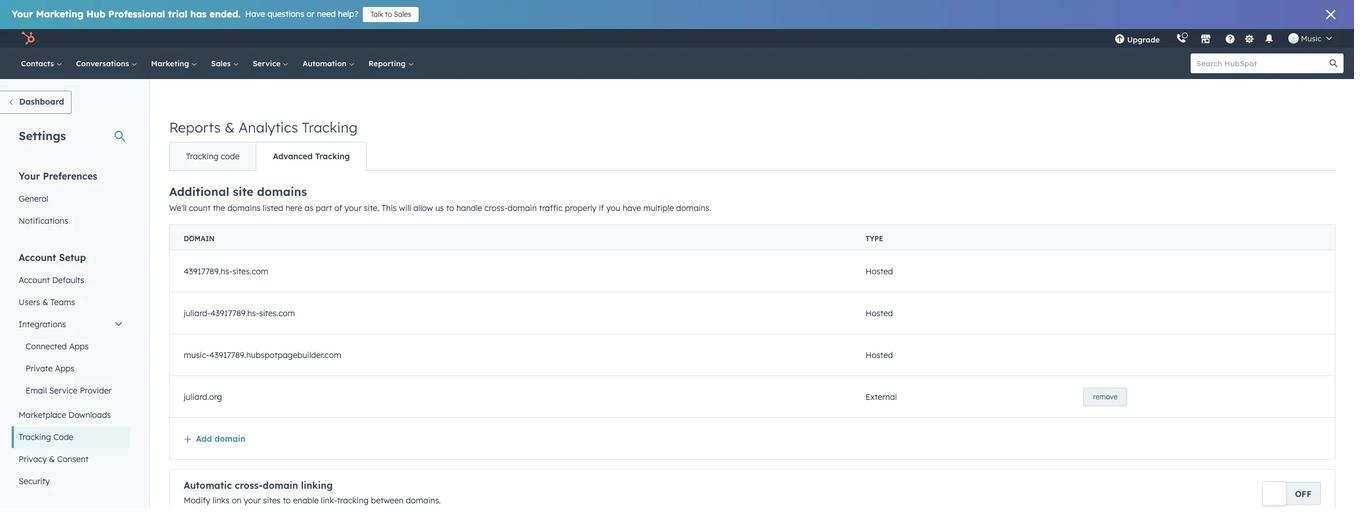 Task type: describe. For each thing, give the bounding box(es) containing it.
site.
[[364, 203, 380, 214]]

contacts
[[21, 59, 56, 68]]

have
[[623, 203, 641, 214]]

talk to sales button
[[363, 7, 419, 22]]

sites
[[263, 496, 281, 506]]

account for account setup
[[19, 252, 56, 264]]

conversations link
[[69, 48, 144, 79]]

on
[[232, 496, 242, 506]]

& for consent
[[49, 454, 55, 465]]

your for your preferences
[[19, 170, 40, 182]]

the
[[213, 203, 225, 214]]

hosted for 43917789.hs-sites.com
[[866, 266, 894, 277]]

type
[[866, 234, 884, 243]]

apps for connected apps
[[69, 341, 89, 352]]

to inside automatic cross-domain linking modify links on your sites to enable link-tracking between domains.
[[283, 496, 291, 506]]

settings link
[[1243, 32, 1258, 45]]

reporting link
[[362, 48, 421, 79]]

privacy & consent link
[[12, 449, 130, 471]]

external
[[866, 392, 897, 402]]

hub
[[86, 8, 106, 20]]

need
[[317, 9, 336, 19]]

automation link
[[296, 48, 362, 79]]

service link
[[246, 48, 296, 79]]

notifications button
[[1260, 29, 1280, 48]]

code
[[53, 432, 73, 443]]

0 vertical spatial marketing
[[36, 8, 84, 20]]

count
[[189, 203, 211, 214]]

help image
[[1226, 34, 1236, 45]]

you
[[607, 203, 621, 214]]

email service provider link
[[12, 380, 130, 402]]

close image
[[1327, 10, 1336, 19]]

marketplace downloads link
[[12, 404, 130, 426]]

service inside 'link'
[[49, 386, 78, 396]]

tracking inside account setup element
[[19, 432, 51, 443]]

dashboard link
[[0, 91, 72, 114]]

navigation containing tracking code
[[169, 142, 367, 171]]

privacy
[[19, 454, 47, 465]]

this
[[382, 203, 397, 214]]

apps for private apps
[[55, 364, 74, 374]]

tracking code link
[[12, 426, 130, 449]]

calling icon image
[[1177, 34, 1187, 44]]

of
[[335, 203, 342, 214]]

settings
[[19, 129, 66, 143]]

account setup element
[[12, 251, 130, 493]]

provider
[[80, 386, 112, 396]]

domain inside 'additional site domains we'll count the domains listed here as part of your site. this will allow us to handle cross-domain traffic properly if you have multiple domains.'
[[508, 203, 537, 214]]

private apps link
[[12, 358, 130, 380]]

notifications
[[19, 216, 68, 226]]

1 vertical spatial domains
[[228, 203, 261, 214]]

juliard-
[[184, 308, 211, 319]]

questions
[[268, 9, 304, 19]]

modify
[[184, 496, 210, 506]]

enable
[[293, 496, 319, 506]]

search image
[[1330, 59, 1339, 67]]

calling icon button
[[1172, 31, 1192, 46]]

advanced tracking
[[273, 151, 350, 162]]

menu containing music
[[1107, 29, 1341, 48]]

automatic
[[184, 480, 232, 492]]

sales inside button
[[394, 10, 412, 19]]

domains. inside 'additional site domains we'll count the domains listed here as part of your site. this will allow us to handle cross-domain traffic properly if you have multiple domains.'
[[677, 203, 712, 214]]

tracking right advanced
[[315, 151, 350, 162]]

analytics
[[239, 119, 298, 136]]

properly
[[565, 203, 597, 214]]

your preferences
[[19, 170, 97, 182]]

talk
[[371, 10, 383, 19]]

marketplace
[[19, 410, 66, 421]]

search button
[[1325, 54, 1344, 73]]

integrations button
[[12, 314, 130, 336]]

connected apps
[[26, 341, 89, 352]]

users & teams link
[[12, 291, 130, 314]]

0 vertical spatial domains
[[257, 184, 307, 199]]

to inside button
[[385, 10, 392, 19]]

teams
[[51, 297, 75, 308]]

additional
[[169, 184, 229, 199]]

general link
[[12, 188, 130, 210]]

tracking code
[[19, 432, 73, 443]]

listed
[[263, 203, 283, 214]]

& for teams
[[42, 297, 48, 308]]

linking
[[301, 480, 333, 492]]

reporting
[[369, 59, 408, 68]]

1 vertical spatial domain
[[215, 434, 246, 445]]

users & teams
[[19, 297, 75, 308]]

music
[[1302, 34, 1322, 43]]

downloads
[[68, 410, 111, 421]]

allow
[[414, 203, 433, 214]]

notifications link
[[12, 210, 130, 232]]

link-
[[321, 496, 337, 506]]

account setup
[[19, 252, 86, 264]]

advanced tracking link
[[256, 143, 366, 170]]

account for account defaults
[[19, 275, 50, 286]]

juliard.org
[[184, 392, 222, 402]]

tracking left code
[[186, 151, 219, 162]]

off
[[1296, 489, 1312, 500]]

tracking code link
[[170, 143, 256, 170]]

43917789.hs-sites.com
[[184, 266, 268, 277]]

professional
[[108, 8, 165, 20]]



Task type: locate. For each thing, give the bounding box(es) containing it.
to right us
[[446, 203, 454, 214]]

domains. right between on the bottom of the page
[[406, 496, 441, 506]]

1 horizontal spatial &
[[49, 454, 55, 465]]

site
[[233, 184, 254, 199]]

1 vertical spatial cross-
[[235, 480, 263, 492]]

hosted for music-43917789.hubspotpagebuilder.com
[[866, 350, 894, 360]]

1 horizontal spatial sales
[[394, 10, 412, 19]]

conversations
[[76, 59, 131, 68]]

handle
[[457, 203, 482, 214]]

0 vertical spatial your
[[345, 203, 362, 214]]

1 vertical spatial 43917789.hs-
[[211, 308, 259, 319]]

0 vertical spatial apps
[[69, 341, 89, 352]]

marketing
[[36, 8, 84, 20], [151, 59, 191, 68]]

sales right talk
[[394, 10, 412, 19]]

1 horizontal spatial domains.
[[677, 203, 712, 214]]

part
[[316, 203, 332, 214]]

cross- inside 'additional site domains we'll count the domains listed here as part of your site. this will allow us to handle cross-domain traffic properly if you have multiple domains.'
[[485, 203, 508, 214]]

domains down site
[[228, 203, 261, 214]]

automation
[[303, 59, 349, 68]]

domains. inside automatic cross-domain linking modify links on your sites to enable link-tracking between domains.
[[406, 496, 441, 506]]

your up hubspot image
[[12, 8, 33, 20]]

cross- inside automatic cross-domain linking modify links on your sites to enable link-tracking between domains.
[[235, 480, 263, 492]]

your up the general
[[19, 170, 40, 182]]

add domain button
[[184, 434, 246, 445]]

greg robinson image
[[1289, 33, 1300, 44]]

domains.
[[677, 203, 712, 214], [406, 496, 441, 506]]

3 hosted from the top
[[866, 350, 894, 360]]

Search HubSpot search field
[[1191, 54, 1334, 73]]

tracking up advanced tracking
[[302, 119, 358, 136]]

2 horizontal spatial to
[[446, 203, 454, 214]]

0 horizontal spatial your
[[244, 496, 261, 506]]

marketing down trial
[[151, 59, 191, 68]]

1 vertical spatial domains.
[[406, 496, 441, 506]]

connected apps link
[[12, 336, 130, 358]]

help?
[[338, 9, 358, 19]]

43917789.hubspotpagebuilder.com
[[209, 350, 341, 360]]

0 vertical spatial service
[[253, 59, 283, 68]]

1 vertical spatial marketing
[[151, 59, 191, 68]]

0 vertical spatial your
[[12, 8, 33, 20]]

1 horizontal spatial to
[[385, 10, 392, 19]]

cross- up on
[[235, 480, 263, 492]]

as
[[305, 203, 314, 214]]

1 vertical spatial sales
[[211, 59, 233, 68]]

privacy & consent
[[19, 454, 89, 465]]

consent
[[57, 454, 89, 465]]

email
[[26, 386, 47, 396]]

account up the users
[[19, 275, 50, 286]]

to right sites
[[283, 496, 291, 506]]

0 horizontal spatial &
[[42, 297, 48, 308]]

your right of
[[345, 203, 362, 214]]

1 horizontal spatial service
[[253, 59, 283, 68]]

add domain
[[196, 434, 246, 445]]

integrations
[[19, 319, 66, 330]]

0 vertical spatial domain
[[508, 203, 537, 214]]

2 vertical spatial &
[[49, 454, 55, 465]]

service
[[253, 59, 283, 68], [49, 386, 78, 396]]

security link
[[12, 471, 130, 493]]

hubspot image
[[21, 31, 35, 45]]

domains up listed
[[257, 184, 307, 199]]

2 vertical spatial domain
[[263, 480, 298, 492]]

1 vertical spatial to
[[446, 203, 454, 214]]

marketing left hub at the top left of the page
[[36, 8, 84, 20]]

apps
[[69, 341, 89, 352], [55, 364, 74, 374]]

tracking
[[302, 119, 358, 136], [186, 151, 219, 162], [315, 151, 350, 162], [19, 432, 51, 443]]

juliard-43917789.hs-sites.com
[[184, 308, 295, 319]]

0 horizontal spatial service
[[49, 386, 78, 396]]

account up account defaults
[[19, 252, 56, 264]]

private apps
[[26, 364, 74, 374]]

domain left traffic
[[508, 203, 537, 214]]

domains. right multiple
[[677, 203, 712, 214]]

tracking code
[[186, 151, 240, 162]]

cross-
[[485, 203, 508, 214], [235, 480, 263, 492]]

marketplaces image
[[1201, 34, 1212, 45]]

your inside 'additional site domains we'll count the domains listed here as part of your site. this will allow us to handle cross-domain traffic properly if you have multiple domains.'
[[345, 203, 362, 214]]

1 account from the top
[[19, 252, 56, 264]]

0 horizontal spatial to
[[283, 496, 291, 506]]

hosted for juliard-43917789.hs-sites.com
[[866, 308, 894, 319]]

domain
[[184, 234, 215, 243]]

music-
[[184, 350, 210, 360]]

account
[[19, 252, 56, 264], [19, 275, 50, 286]]

your
[[12, 8, 33, 20], [19, 170, 40, 182]]

remove button
[[1084, 388, 1128, 406]]

users
[[19, 297, 40, 308]]

1 horizontal spatial domain
[[263, 480, 298, 492]]

2 hosted from the top
[[866, 308, 894, 319]]

sales right the marketing link
[[211, 59, 233, 68]]

remove
[[1094, 392, 1118, 401]]

1 vertical spatial your
[[244, 496, 261, 506]]

0 horizontal spatial domain
[[215, 434, 246, 445]]

0 vertical spatial account
[[19, 252, 56, 264]]

reports
[[169, 119, 221, 136]]

service right sales link
[[253, 59, 283, 68]]

reports & analytics tracking
[[169, 119, 358, 136]]

ended.
[[210, 8, 241, 20]]

here
[[286, 203, 302, 214]]

& right privacy
[[49, 454, 55, 465]]

trial
[[168, 8, 188, 20]]

tracking
[[337, 496, 369, 506]]

1 vertical spatial account
[[19, 275, 50, 286]]

apps up private apps link
[[69, 341, 89, 352]]

cross- right handle
[[485, 203, 508, 214]]

1 hosted from the top
[[866, 266, 894, 277]]

1 vertical spatial &
[[42, 297, 48, 308]]

marketplace downloads
[[19, 410, 111, 421]]

&
[[225, 119, 235, 136], [42, 297, 48, 308], [49, 454, 55, 465]]

43917789.hs- down 43917789.hs-sites.com
[[211, 308, 259, 319]]

sites.com
[[233, 266, 268, 277], [259, 308, 295, 319]]

2 horizontal spatial &
[[225, 119, 235, 136]]

domain right add
[[215, 434, 246, 445]]

0 horizontal spatial marketing
[[36, 8, 84, 20]]

0 vertical spatial sales
[[394, 10, 412, 19]]

preferences
[[43, 170, 97, 182]]

music-43917789.hubspotpagebuilder.com
[[184, 350, 341, 360]]

hubspot link
[[14, 31, 44, 45]]

service down private apps link
[[49, 386, 78, 396]]

your preferences element
[[12, 170, 130, 232]]

sites.com up 43917789.hubspotpagebuilder.com
[[259, 308, 295, 319]]

email service provider
[[26, 386, 112, 396]]

general
[[19, 194, 48, 204]]

to right talk
[[385, 10, 392, 19]]

has
[[190, 8, 207, 20]]

2 horizontal spatial domain
[[508, 203, 537, 214]]

navigation
[[169, 142, 367, 171]]

your right on
[[244, 496, 261, 506]]

code
[[221, 151, 240, 162]]

additional site domains we'll count the domains listed here as part of your site. this will allow us to handle cross-domain traffic properly if you have multiple domains.
[[169, 184, 712, 214]]

menu item
[[1169, 29, 1171, 48]]

1 vertical spatial apps
[[55, 364, 74, 374]]

0 horizontal spatial domains.
[[406, 496, 441, 506]]

2 vertical spatial to
[[283, 496, 291, 506]]

0 vertical spatial cross-
[[485, 203, 508, 214]]

0 vertical spatial &
[[225, 119, 235, 136]]

2 vertical spatial hosted
[[866, 350, 894, 360]]

talk to sales
[[371, 10, 412, 19]]

sales link
[[204, 48, 246, 79]]

0 vertical spatial domains.
[[677, 203, 712, 214]]

upgrade image
[[1115, 34, 1126, 45]]

apps up email service provider
[[55, 364, 74, 374]]

0 horizontal spatial cross-
[[235, 480, 263, 492]]

1 vertical spatial hosted
[[866, 308, 894, 319]]

1 vertical spatial service
[[49, 386, 78, 396]]

menu
[[1107, 29, 1341, 48]]

notifications image
[[1265, 34, 1275, 45]]

0 vertical spatial to
[[385, 10, 392, 19]]

settings image
[[1245, 34, 1256, 45]]

upgrade
[[1128, 35, 1161, 44]]

dashboard
[[19, 97, 64, 107]]

will
[[399, 203, 411, 214]]

1 horizontal spatial cross-
[[485, 203, 508, 214]]

or
[[307, 9, 315, 19]]

& right the users
[[42, 297, 48, 308]]

multiple
[[644, 203, 674, 214]]

0 vertical spatial hosted
[[866, 266, 894, 277]]

security
[[19, 476, 50, 487]]

0 vertical spatial sites.com
[[233, 266, 268, 277]]

1 vertical spatial sites.com
[[259, 308, 295, 319]]

43917789.hs- down domain
[[184, 266, 233, 277]]

your inside automatic cross-domain linking modify links on your sites to enable link-tracking between domains.
[[244, 496, 261, 506]]

contacts link
[[14, 48, 69, 79]]

2 account from the top
[[19, 275, 50, 286]]

0 vertical spatial 43917789.hs-
[[184, 266, 233, 277]]

your for your marketing hub professional trial has ended. have questions or need help?
[[12, 8, 33, 20]]

sites.com up juliard-43917789.hs-sites.com
[[233, 266, 268, 277]]

domain up sites
[[263, 480, 298, 492]]

add
[[196, 434, 212, 445]]

have
[[245, 9, 265, 19]]

& for analytics
[[225, 119, 235, 136]]

to inside 'additional site domains we'll count the domains listed here as part of your site. this will allow us to handle cross-domain traffic properly if you have multiple domains.'
[[446, 203, 454, 214]]

1 horizontal spatial marketing
[[151, 59, 191, 68]]

1 horizontal spatial your
[[345, 203, 362, 214]]

traffic
[[539, 203, 563, 214]]

1 vertical spatial your
[[19, 170, 40, 182]]

tracking up privacy
[[19, 432, 51, 443]]

domain inside automatic cross-domain linking modify links on your sites to enable link-tracking between domains.
[[263, 480, 298, 492]]

0 horizontal spatial sales
[[211, 59, 233, 68]]

marketplaces button
[[1194, 29, 1219, 48]]

to
[[385, 10, 392, 19], [446, 203, 454, 214], [283, 496, 291, 506]]

& up code
[[225, 119, 235, 136]]



Task type: vqa. For each thing, say whether or not it's contained in the screenshot.
Private Apps link
yes



